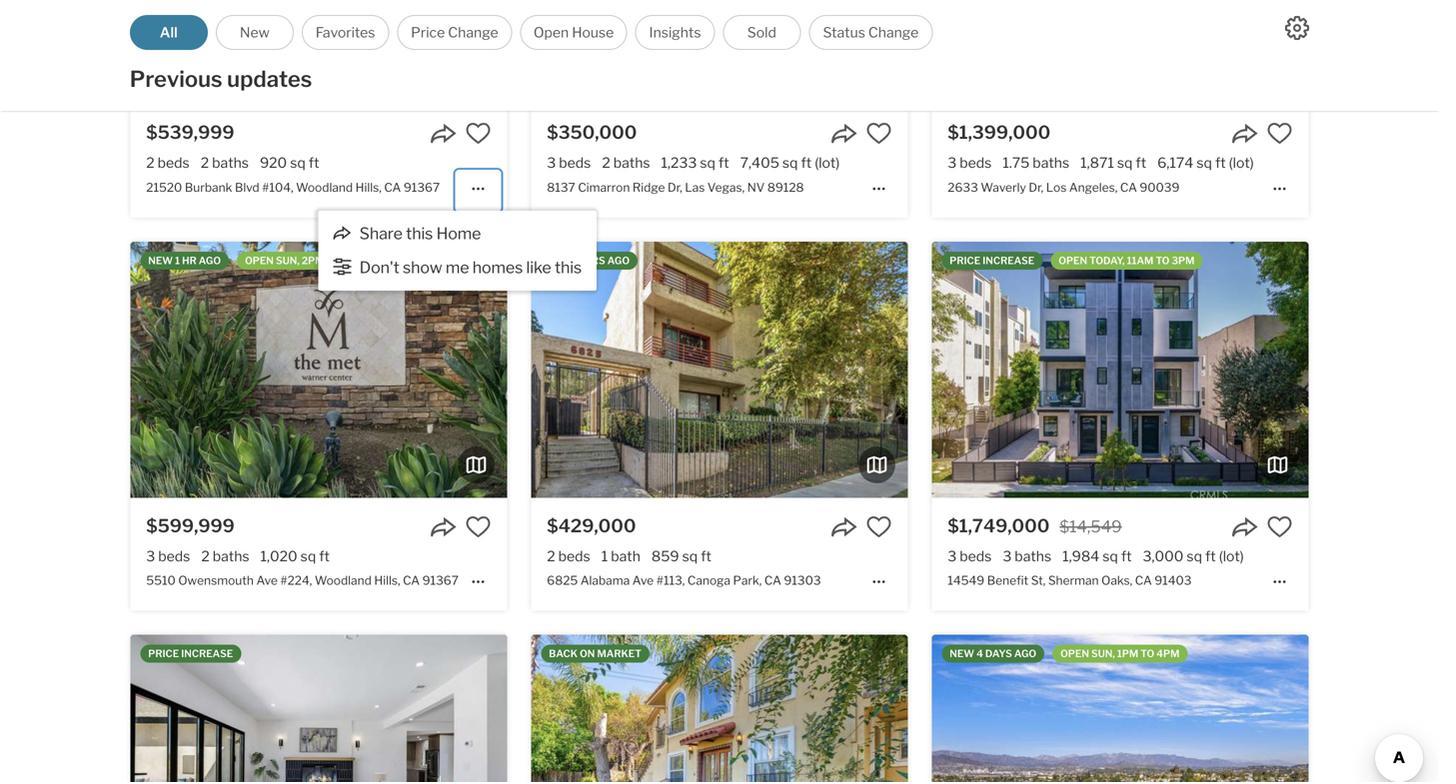 Task type: describe. For each thing, give the bounding box(es) containing it.
don't show me homes like this button
[[333, 258, 583, 277]]

Sold radio
[[723, 15, 801, 50]]

2 photo of 3012 hyperion ave, los feliz, ca 90027 image from the left
[[908, 635, 1285, 783]]

increase for second photo of 14549 benefit st, sherman oaks, ca 91403 from right
[[983, 255, 1035, 267]]

1 photo of 5510 owensmouth ave #224, woodland hills, ca 91367 image from the left
[[130, 242, 508, 498]]

open for $1,749,000
[[1059, 255, 1088, 267]]

beds up 14549
[[960, 548, 992, 565]]

1 photo of 21520 burbank blvd #104, woodland hills, ca 91367 image from the left
[[130, 0, 508, 105]]

ave for $599,999
[[256, 574, 278, 589]]

ca for $599,999
[[403, 574, 420, 589]]

3 beds for $599,999
[[146, 548, 190, 565]]

insights
[[649, 24, 701, 41]]

3,000
[[1143, 548, 1184, 565]]

91303
[[784, 574, 821, 589]]

90039
[[1140, 180, 1180, 195]]

$599,999
[[146, 515, 235, 537]]

price
[[411, 24, 445, 41]]

favorite button image for $599,999
[[466, 514, 492, 540]]

share this home
[[360, 224, 481, 243]]

(lot) right 3,000
[[1219, 548, 1244, 565]]

(lot) for $350,000
[[815, 155, 840, 172]]

share
[[360, 224, 403, 243]]

homes
[[473, 258, 523, 277]]

1,984
[[1063, 548, 1100, 565]]

ft for $1,749,000
[[1122, 548, 1132, 565]]

favorite button image for $429,000
[[866, 514, 892, 540]]

open today, 11am to 3pm
[[1059, 255, 1195, 267]]

2 photo of 21520 burbank blvd #104, woodland hills, ca 91367 image from the left
[[507, 0, 884, 105]]

beds for $539,999
[[158, 155, 190, 172]]

las
[[685, 180, 705, 195]]

status
[[823, 24, 866, 41]]

1 dr, from the left
[[668, 180, 683, 195]]

sun, for 1pm
[[1092, 648, 1116, 660]]

$14,549
[[1060, 517, 1122, 537]]

2633
[[948, 180, 979, 195]]

price change
[[411, 24, 499, 41]]

6825
[[547, 574, 578, 589]]

1pm
[[1118, 648, 1139, 660]]

beds for $599,999
[[158, 548, 190, 565]]

canoga
[[688, 574, 731, 589]]

favorite button image for $539,999
[[466, 121, 492, 147]]

Status Change radio
[[809, 15, 933, 50]]

2 up 6825
[[547, 548, 556, 565]]

cimarron
[[578, 180, 630, 195]]

2pm
[[302, 255, 324, 267]]

21520
[[146, 180, 182, 195]]

2 beds for $429,000
[[547, 548, 591, 565]]

ca for $539,999
[[384, 180, 401, 195]]

los
[[1047, 180, 1067, 195]]

change for price change
[[448, 24, 499, 41]]

14549 benefit st, sherman oaks, ca 91403
[[948, 574, 1192, 589]]

angeles,
[[1070, 180, 1118, 195]]

sq up 89128
[[783, 155, 798, 172]]

2 photo of 3358 coy dr, sherman oaks, ca 91423 image from the left
[[507, 635, 884, 783]]

benefit
[[988, 574, 1029, 589]]

beds for $1,399,000
[[960, 155, 992, 172]]

3 beds for $350,000
[[547, 155, 591, 172]]

1 bath
[[602, 548, 641, 565]]

days
[[986, 648, 1013, 660]]

3 up 14549
[[948, 548, 957, 565]]

price for second photo of 3358 coy dr, sherman oaks, ca 91423 from right
[[148, 648, 179, 660]]

sq for $1,399,000
[[1118, 155, 1133, 172]]

4pm
[[1157, 648, 1180, 660]]

8137 cimarron ridge dr, las vegas, nv 89128
[[547, 180, 804, 195]]

ft for $429,000
[[701, 548, 712, 565]]

2 left hrs in the left of the page
[[576, 255, 582, 267]]

sq for $429,000
[[682, 548, 698, 565]]

1 photo of 3012 hyperion ave, los feliz, ca 90027 image from the left
[[531, 635, 908, 783]]

baths for $599,999
[[213, 548, 249, 565]]

3 up benefit
[[1003, 548, 1012, 565]]

baths for $539,999
[[212, 155, 249, 172]]

3,000 sq ft (lot)
[[1143, 548, 1244, 565]]

sq right the 6,174
[[1197, 155, 1213, 172]]

859
[[652, 548, 679, 565]]

6825 alabama ave #113, canoga park, ca 91303
[[547, 574, 821, 589]]

6,174 sq ft (lot)
[[1158, 155, 1254, 172]]

2 horizontal spatial ago
[[1015, 648, 1037, 660]]

today,
[[1090, 255, 1125, 267]]

like
[[526, 258, 551, 277]]

burbank
[[185, 180, 232, 195]]

status change
[[823, 24, 919, 41]]

option group containing all
[[130, 15, 933, 50]]

$1,749,000
[[948, 515, 1050, 537]]

sherman
[[1049, 574, 1099, 589]]

Price Change radio
[[397, 15, 512, 50]]

3pm
[[1172, 255, 1195, 267]]

3 for $599,999
[[146, 548, 155, 565]]

change for status change
[[869, 24, 919, 41]]

6,174
[[1158, 155, 1194, 172]]

open house
[[534, 24, 614, 41]]

previous updates
[[130, 65, 312, 92]]

1,233 sq ft
[[661, 155, 729, 172]]

#224,
[[280, 574, 312, 589]]

ago for $599,999
[[199, 255, 221, 267]]

beds for $350,000
[[559, 155, 591, 172]]

back on market
[[549, 648, 642, 660]]

all
[[160, 24, 178, 41]]

market
[[597, 648, 642, 660]]

updates
[[227, 65, 312, 92]]

2 horizontal spatial new
[[950, 648, 975, 660]]

to for $599,999
[[327, 255, 340, 267]]

new
[[240, 24, 270, 41]]

All radio
[[130, 15, 208, 50]]

1 vertical spatial 1
[[602, 548, 608, 565]]

1.75
[[1003, 155, 1030, 172]]

2 horizontal spatial favorite button image
[[1267, 514, 1293, 540]]

859 sq ft
[[652, 548, 712, 565]]

beds for $429,000
[[559, 548, 591, 565]]

st,
[[1031, 574, 1046, 589]]

price for second photo of 14549 benefit st, sherman oaks, ca 91403 from right
[[950, 255, 981, 267]]

1 photo of 8137 cimarron ridge dr, las vegas, nv 89128 image from the left
[[531, 0, 908, 105]]

open sun, 2pm to 5pm
[[245, 255, 366, 267]]

sq for $1,749,000
[[1103, 548, 1119, 565]]

oaks,
[[1102, 574, 1133, 589]]

open left 1pm at right
[[1061, 648, 1090, 660]]

Favorites radio
[[302, 15, 389, 50]]

1,871
[[1081, 155, 1115, 172]]

1,871 sq ft
[[1081, 155, 1147, 172]]

house
[[572, 24, 614, 41]]

don't
[[360, 258, 400, 277]]

hr
[[182, 255, 197, 267]]

baths up 'st,'
[[1015, 548, 1052, 565]]

waverly
[[981, 180, 1027, 195]]

0 vertical spatial 1
[[175, 255, 180, 267]]

2 baths for $539,999
[[201, 155, 249, 172]]

new for $599,999
[[148, 255, 173, 267]]

2 up burbank
[[201, 155, 209, 172]]

park,
[[733, 574, 762, 589]]

to for $1,749,000
[[1156, 255, 1170, 267]]

New radio
[[216, 15, 294, 50]]



Task type: vqa. For each thing, say whether or not it's contained in the screenshot.
basement
no



Task type: locate. For each thing, give the bounding box(es) containing it.
ave left #113,
[[633, 574, 654, 589]]

ago
[[199, 255, 221, 267], [608, 255, 630, 267], [1015, 648, 1037, 660]]

#104,
[[262, 180, 294, 195]]

change right price
[[448, 24, 499, 41]]

8137
[[547, 180, 576, 195]]

1 horizontal spatial 2 beds
[[547, 548, 591, 565]]

1 photo of 3358 coy dr, sherman oaks, ca 91423 image from the left
[[130, 635, 508, 783]]

ft up the 21520 burbank blvd #104, woodland hills, ca 91367
[[309, 155, 319, 172]]

2 photo of 8137 cimarron ridge dr, las vegas, nv 89128 image from the left
[[908, 0, 1285, 105]]

favorites
[[316, 24, 375, 41]]

1 horizontal spatial 1
[[602, 548, 608, 565]]

ft for $1,399,000
[[1136, 155, 1147, 172]]

baths for $350,000
[[614, 155, 650, 172]]

0 horizontal spatial ago
[[199, 255, 221, 267]]

hills, for $539,999
[[356, 180, 382, 195]]

0 vertical spatial price increase
[[950, 255, 1035, 267]]

1 photo of 6825 alabama ave #113, canoga park, ca 91303 image from the left
[[531, 242, 908, 498]]

blvd
[[235, 180, 260, 195]]

0 horizontal spatial price
[[148, 648, 179, 660]]

photo of 2230 ronda vista dr, los angeles, ca 90027 image
[[932, 635, 1309, 783], [1309, 635, 1440, 783]]

baths up los
[[1033, 155, 1070, 172]]

open left today,
[[1059, 255, 1088, 267]]

alabama
[[581, 574, 630, 589]]

3 beds up 14549
[[948, 548, 992, 565]]

1 vertical spatial 91367
[[423, 574, 459, 589]]

2 baths
[[201, 155, 249, 172], [602, 155, 650, 172], [201, 548, 249, 565]]

favorite button image
[[466, 121, 492, 147], [866, 121, 892, 147], [1267, 514, 1293, 540]]

woodland for $539,999
[[296, 180, 353, 195]]

3 for $1,399,000
[[948, 155, 957, 172]]

2 up owensmouth
[[201, 548, 210, 565]]

baths for $1,399,000
[[1033, 155, 1070, 172]]

ft up "90039"
[[1136, 155, 1147, 172]]

2 baths up cimarron
[[602, 155, 650, 172]]

3 baths
[[1003, 548, 1052, 565]]

3 for $350,000
[[547, 155, 556, 172]]

increase down waverly
[[983, 255, 1035, 267]]

new left "hr"
[[148, 255, 173, 267]]

14549
[[948, 574, 985, 589]]

#113,
[[657, 574, 685, 589]]

2 horizontal spatial favorite button image
[[1267, 121, 1293, 147]]

hrs
[[584, 255, 606, 267]]

open
[[245, 255, 274, 267], [1059, 255, 1088, 267], [1061, 648, 1090, 660]]

beds up 21520
[[158, 155, 190, 172]]

ft up canoga
[[701, 548, 712, 565]]

back
[[549, 648, 578, 660]]

1 horizontal spatial to
[[1141, 648, 1155, 660]]

photo of 8137 cimarron ridge dr, las vegas, nv 89128 image
[[531, 0, 908, 105], [908, 0, 1285, 105]]

2 beds for $539,999
[[146, 155, 190, 172]]

1 horizontal spatial price
[[950, 255, 981, 267]]

1 ave from the left
[[256, 574, 278, 589]]

2 photo of 2633 waverly dr, los angeles, ca 90039 image from the left
[[1309, 0, 1440, 105]]

woodland for $599,999
[[315, 574, 372, 589]]

1 horizontal spatial dr,
[[1029, 180, 1044, 195]]

hills, for $599,999
[[374, 574, 400, 589]]

new left hrs in the left of the page
[[549, 255, 574, 267]]

1
[[175, 255, 180, 267], [602, 548, 608, 565]]

3 beds for $1,399,000
[[948, 155, 992, 172]]

3 beds up 2633
[[948, 155, 992, 172]]

2 baths for $599,999
[[201, 548, 249, 565]]

photo of 5510 owensmouth ave #224, woodland hills, ca 91367 image
[[130, 242, 508, 498], [507, 242, 884, 498]]

0 horizontal spatial favorite button image
[[466, 514, 492, 540]]

0 horizontal spatial increase
[[181, 648, 233, 660]]

this
[[406, 224, 433, 243], [555, 258, 582, 277]]

vegas,
[[708, 180, 745, 195]]

beds up 8137
[[559, 155, 591, 172]]

0 vertical spatial sun,
[[276, 255, 300, 267]]

sq for $350,000
[[700, 155, 716, 172]]

sold
[[748, 24, 777, 41]]

price down 5510 on the left of the page
[[148, 648, 179, 660]]

5510 owensmouth ave #224, woodland hills, ca 91367
[[146, 574, 459, 589]]

0 vertical spatial 91367
[[404, 180, 440, 195]]

920 sq ft
[[260, 155, 319, 172]]

ago right days
[[1015, 648, 1037, 660]]

ca
[[384, 180, 401, 195], [1121, 180, 1138, 195], [403, 574, 420, 589], [765, 574, 782, 589], [1136, 574, 1152, 589]]

to
[[327, 255, 340, 267], [1156, 255, 1170, 267], [1141, 648, 1155, 660]]

beds up 2633
[[960, 155, 992, 172]]

increase
[[983, 255, 1035, 267], [181, 648, 233, 660]]

1 horizontal spatial favorite button image
[[866, 121, 892, 147]]

change
[[448, 24, 499, 41], [869, 24, 919, 41]]

2 photo of 2230 ronda vista dr, los angeles, ca 90027 image from the left
[[1309, 635, 1440, 783]]

$1,399,000
[[948, 122, 1051, 144]]

(lot)
[[815, 155, 840, 172], [1229, 155, 1254, 172], [1219, 548, 1244, 565]]

sq right 3,000
[[1187, 548, 1203, 565]]

woodland right #224,
[[315, 574, 372, 589]]

4
[[977, 648, 984, 660]]

sq up 5510 owensmouth ave #224, woodland hills, ca 91367
[[301, 548, 316, 565]]

price increase down owensmouth
[[148, 648, 233, 660]]

1,984 sq ft
[[1063, 548, 1132, 565]]

11am
[[1127, 255, 1154, 267]]

ft up vegas,
[[719, 155, 729, 172]]

91403
[[1155, 574, 1192, 589]]

sq
[[290, 155, 306, 172], [700, 155, 716, 172], [783, 155, 798, 172], [1118, 155, 1133, 172], [1197, 155, 1213, 172], [301, 548, 316, 565], [682, 548, 698, 565], [1103, 548, 1119, 565], [1187, 548, 1203, 565]]

price increase down waverly
[[950, 255, 1035, 267]]

sq up oaks,
[[1103, 548, 1119, 565]]

21520 burbank blvd #104, woodland hills, ca 91367
[[146, 180, 440, 195]]

0 horizontal spatial 1
[[175, 255, 180, 267]]

$539,999
[[146, 122, 234, 144]]

ft right the 6,174
[[1216, 155, 1226, 172]]

ago right "hr"
[[199, 255, 221, 267]]

baths
[[212, 155, 249, 172], [614, 155, 650, 172], [1033, 155, 1070, 172], [213, 548, 249, 565], [1015, 548, 1052, 565]]

7,405 sq ft (lot)
[[740, 155, 840, 172]]

91367 for $599,999
[[423, 574, 459, 589]]

1 horizontal spatial change
[[869, 24, 919, 41]]

91367 for $539,999
[[404, 180, 440, 195]]

price down 2633
[[950, 255, 981, 267]]

on
[[580, 648, 595, 660]]

sun,
[[276, 255, 300, 267], [1092, 648, 1116, 660]]

3 up 8137
[[547, 155, 556, 172]]

open for $599,999
[[245, 255, 274, 267]]

0 vertical spatial 2 beds
[[146, 155, 190, 172]]

1 vertical spatial this
[[555, 258, 582, 277]]

hills, right #224,
[[374, 574, 400, 589]]

favorite button image
[[1267, 121, 1293, 147], [466, 514, 492, 540], [866, 514, 892, 540]]

$429,000
[[547, 515, 636, 537]]

0 vertical spatial this
[[406, 224, 433, 243]]

favorite button checkbox
[[466, 121, 492, 147], [1267, 121, 1293, 147], [466, 514, 492, 540], [866, 514, 892, 540], [1267, 514, 1293, 540]]

1 vertical spatial price increase
[[148, 648, 233, 660]]

1 photo of 2230 ronda vista dr, los angeles, ca 90027 image from the left
[[932, 635, 1309, 783]]

2 photo of 14549 benefit st, sherman oaks, ca 91403 image from the left
[[1309, 242, 1440, 498]]

increase down owensmouth
[[181, 648, 233, 660]]

2 horizontal spatial to
[[1156, 255, 1170, 267]]

1 horizontal spatial sun,
[[1092, 648, 1116, 660]]

sq for $539,999
[[290, 155, 306, 172]]

to right 1pm at right
[[1141, 648, 1155, 660]]

1,020
[[260, 548, 298, 565]]

1 left the bath
[[602, 548, 608, 565]]

ft up 5510 owensmouth ave #224, woodland hills, ca 91367
[[319, 548, 330, 565]]

920
[[260, 155, 287, 172]]

3 beds
[[547, 155, 591, 172], [948, 155, 992, 172], [146, 548, 190, 565], [948, 548, 992, 565]]

0 vertical spatial price
[[950, 255, 981, 267]]

2 beds up 21520
[[146, 155, 190, 172]]

1 change from the left
[[448, 24, 499, 41]]

dialog containing share this home
[[319, 211, 597, 291]]

hills, up share
[[356, 180, 382, 195]]

0 horizontal spatial favorite button image
[[466, 121, 492, 147]]

2 baths up burbank
[[201, 155, 249, 172]]

0 horizontal spatial 2 beds
[[146, 155, 190, 172]]

me
[[446, 258, 469, 277]]

baths up blvd
[[212, 155, 249, 172]]

dr, left los
[[1029, 180, 1044, 195]]

1 vertical spatial price
[[148, 648, 179, 660]]

0 horizontal spatial ave
[[256, 574, 278, 589]]

0 horizontal spatial new
[[148, 255, 173, 267]]

$350,000
[[547, 122, 637, 144]]

1 horizontal spatial new
[[549, 255, 574, 267]]

0 horizontal spatial change
[[448, 24, 499, 41]]

open left 2pm
[[245, 255, 274, 267]]

ft for $599,999
[[319, 548, 330, 565]]

ft for $350,000
[[719, 155, 729, 172]]

Insights radio
[[636, 15, 715, 50]]

change inside radio
[[869, 24, 919, 41]]

ca for $429,000
[[765, 574, 782, 589]]

photo of 3358 coy dr, sherman oaks, ca 91423 image
[[130, 635, 508, 783], [507, 635, 884, 783]]

favorite button image for $350,000
[[866, 121, 892, 147]]

share this home button
[[333, 224, 482, 243]]

favorite button checkbox for $1,399,000
[[1267, 121, 1293, 147]]

woodland down 920 sq ft
[[296, 180, 353, 195]]

beds
[[158, 155, 190, 172], [559, 155, 591, 172], [960, 155, 992, 172], [158, 548, 190, 565], [559, 548, 591, 565], [960, 548, 992, 565]]

2 change from the left
[[869, 24, 919, 41]]

sq right 1,871
[[1118, 155, 1133, 172]]

1.75 baths
[[1003, 155, 1070, 172]]

favorite button image for $1,399,000
[[1267, 121, 1293, 147]]

beds up 6825
[[559, 548, 591, 565]]

1 left "hr"
[[175, 255, 180, 267]]

7,405
[[740, 155, 780, 172]]

to left the 3pm on the top
[[1156, 255, 1170, 267]]

1 vertical spatial increase
[[181, 648, 233, 660]]

0 vertical spatial hills,
[[356, 180, 382, 195]]

1,233
[[661, 155, 697, 172]]

0 vertical spatial woodland
[[296, 180, 353, 195]]

dr, left las
[[668, 180, 683, 195]]

2 up 21520
[[146, 155, 155, 172]]

1 horizontal spatial ave
[[633, 574, 654, 589]]

photo of 14549 benefit st, sherman oaks, ca 91403 image
[[932, 242, 1309, 498], [1309, 242, 1440, 498]]

sq for $599,999
[[301, 548, 316, 565]]

favorite button checkbox for $599,999
[[466, 514, 492, 540]]

0 vertical spatial increase
[[983, 255, 1035, 267]]

5510
[[146, 574, 176, 589]]

1 horizontal spatial this
[[555, 258, 582, 277]]

2 photo of 6825 alabama ave #113, canoga park, ca 91303 image from the left
[[908, 242, 1285, 498]]

baths up ridge
[[614, 155, 650, 172]]

0 horizontal spatial dr,
[[668, 180, 683, 195]]

change right status
[[869, 24, 919, 41]]

1 horizontal spatial increase
[[983, 255, 1035, 267]]

bath
[[611, 548, 641, 565]]

ft up 89128
[[801, 155, 812, 172]]

0 horizontal spatial price increase
[[148, 648, 233, 660]]

beds up 5510 on the left of the page
[[158, 548, 190, 565]]

3 beds up 8137
[[547, 155, 591, 172]]

2 photo of 5510 owensmouth ave #224, woodland hills, ca 91367 image from the left
[[507, 242, 884, 498]]

new left 4
[[950, 648, 975, 660]]

sq right 920
[[290, 155, 306, 172]]

1 vertical spatial sun,
[[1092, 648, 1116, 660]]

new 4 days ago
[[950, 648, 1037, 660]]

89128
[[768, 180, 804, 195]]

3 beds up 5510 on the left of the page
[[146, 548, 190, 565]]

favorite button checkbox for $429,000
[[866, 514, 892, 540]]

sun, for 2pm
[[276, 255, 300, 267]]

option group
[[130, 15, 933, 50]]

to right 2pm
[[327, 255, 340, 267]]

(lot) right the 6,174
[[1229, 155, 1254, 172]]

dr,
[[668, 180, 683, 195], [1029, 180, 1044, 195]]

change inside option
[[448, 24, 499, 41]]

2633 waverly dr, los angeles, ca 90039
[[948, 180, 1180, 195]]

1 photo of 14549 benefit st, sherman oaks, ca 91403 image from the left
[[932, 242, 1309, 498]]

(lot) right 7,405 in the right of the page
[[815, 155, 840, 172]]

photo of 3012 hyperion ave, los feliz, ca 90027 image
[[531, 635, 908, 783], [908, 635, 1285, 783]]

0 horizontal spatial to
[[327, 255, 340, 267]]

ago for $429,000
[[608, 255, 630, 267]]

new
[[148, 255, 173, 267], [549, 255, 574, 267], [950, 648, 975, 660]]

1 horizontal spatial price increase
[[950, 255, 1035, 267]]

1 vertical spatial hills,
[[374, 574, 400, 589]]

increase for second photo of 3358 coy dr, sherman oaks, ca 91423 from right
[[181, 648, 233, 660]]

photo of 6825 alabama ave #113, canoga park, ca 91303 image
[[531, 242, 908, 498], [908, 242, 1285, 498]]

ave for $429,000
[[633, 574, 654, 589]]

photo of 21520 burbank blvd #104, woodland hills, ca 91367 image
[[130, 0, 508, 105], [507, 0, 884, 105]]

2 baths for $350,000
[[602, 155, 650, 172]]

2 dr, from the left
[[1029, 180, 1044, 195]]

ridge
[[633, 180, 665, 195]]

(lot) for $1,399,000
[[1229, 155, 1254, 172]]

1 photo of 2633 waverly dr, los angeles, ca 90039 image from the left
[[932, 0, 1309, 105]]

2 beds up 6825
[[547, 548, 591, 565]]

Open House radio
[[520, 15, 628, 50]]

sq right 859
[[682, 548, 698, 565]]

new for $429,000
[[549, 255, 574, 267]]

photo of 2633 waverly dr, los angeles, ca 90039 image
[[932, 0, 1309, 105], [1309, 0, 1440, 105]]

2 baths up owensmouth
[[201, 548, 249, 565]]

3 up 2633
[[948, 155, 957, 172]]

favorite button checkbox
[[866, 121, 892, 147]]

home
[[436, 224, 481, 243]]

2 ave from the left
[[633, 574, 654, 589]]

don't show me homes like this
[[360, 258, 582, 277]]

baths up owensmouth
[[213, 548, 249, 565]]

ave down the 1,020 at the bottom left of the page
[[256, 574, 278, 589]]

this left hrs in the left of the page
[[555, 258, 582, 277]]

new 2 hrs ago
[[549, 255, 630, 267]]

this up show
[[406, 224, 433, 243]]

ft up oaks,
[[1122, 548, 1132, 565]]

1 horizontal spatial ago
[[608, 255, 630, 267]]

3 up 5510 on the left of the page
[[146, 548, 155, 565]]

ago right hrs in the left of the page
[[608, 255, 630, 267]]

ft right 3,000
[[1206, 548, 1216, 565]]

dialog
[[319, 211, 597, 291]]

sq up las
[[700, 155, 716, 172]]

0 horizontal spatial sun,
[[276, 255, 300, 267]]

1 vertical spatial 2 beds
[[547, 548, 591, 565]]

owensmouth
[[178, 574, 254, 589]]

sun, left 1pm at right
[[1092, 648, 1116, 660]]

ft for $539,999
[[309, 155, 319, 172]]

2 up cimarron
[[602, 155, 611, 172]]

$1,749,000 $14,549
[[948, 515, 1122, 537]]

favorite button checkbox for $539,999
[[466, 121, 492, 147]]

sun, left 2pm
[[276, 255, 300, 267]]

3
[[547, 155, 556, 172], [948, 155, 957, 172], [146, 548, 155, 565], [948, 548, 957, 565], [1003, 548, 1012, 565]]

0 horizontal spatial this
[[406, 224, 433, 243]]

1,020 sq ft
[[260, 548, 330, 565]]

1 vertical spatial woodland
[[315, 574, 372, 589]]

1 horizontal spatial favorite button image
[[866, 514, 892, 540]]



